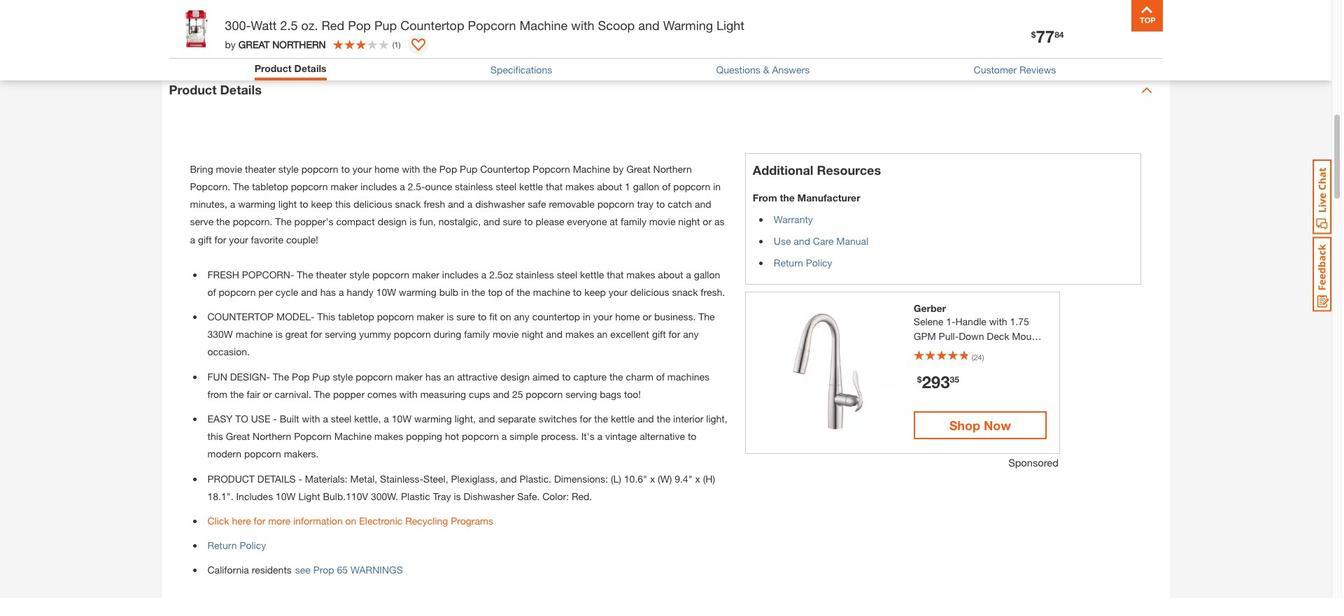 Task type: locate. For each thing, give the bounding box(es) containing it.
return policy down use and care manual
[[774, 257, 832, 269]]

0 horizontal spatial serving
[[325, 328, 356, 340]]

night down catch
[[678, 216, 700, 228]]

family right at
[[621, 216, 646, 228]]

(h)
[[703, 473, 715, 485]]

0 vertical spatial northern
[[653, 163, 692, 175]]

2 vertical spatial pop
[[292, 371, 310, 382]]

1 inside bring movie theater style popcorn to your home with the pop pup countertop popcorn machine by great northern popcorn. the tabletop popcorn maker includes a 2.5-ounce stainless steel kettle that makes about 1 gallon of popcorn in minutes, a warming light to keep this delicious snack fresh and a dishwasher safe removable popcorn tray to catch and serve the popcorn. the popper's compact design is fun, nostalgic, and sure to please everyone at family movie night or as a gift for your favorite couple!
[[625, 181, 630, 192]]

makes up removable
[[565, 181, 594, 192]]

84
[[1055, 29, 1064, 40]]

1 vertical spatial has
[[425, 371, 441, 382]]

1 horizontal spatial x
[[695, 473, 700, 485]]

1 vertical spatial includes
[[442, 268, 479, 280]]

0 vertical spatial any
[[514, 311, 530, 323]]

at
[[610, 216, 618, 228]]

pup down this
[[312, 371, 330, 382]]

1 vertical spatial tabletop
[[338, 311, 374, 323]]

machine up removable
[[573, 163, 610, 175]]

0 vertical spatial )
[[399, 40, 401, 49]]

popcorn up safe
[[533, 163, 570, 175]]

gallon up fresh.
[[694, 268, 720, 280]]

1 vertical spatial style
[[349, 268, 370, 280]]

in right the "bulb"
[[461, 286, 469, 298]]

1 vertical spatial steel
[[557, 268, 577, 280]]

10w inside fresh popcorn- the theater style popcorn maker includes a 2.5oz stainless steel kettle that makes about a gallon of popcorn per cycle and has a handy 10w warming bulb in the top of the machine to keep your delicious snack fresh.
[[376, 286, 396, 298]]

1 horizontal spatial by
[[613, 163, 624, 175]]

policy
[[1052, 31, 1079, 43], [806, 257, 832, 269], [240, 540, 266, 551]]

stainless up dishwasher
[[455, 181, 493, 192]]

minutes,
[[190, 198, 227, 210]]

2 vertical spatial 10w
[[276, 490, 296, 502]]

light right warming
[[716, 17, 744, 33]]

light, up hot
[[455, 413, 476, 425]]

northern up catch
[[653, 163, 692, 175]]

light
[[278, 198, 297, 210]]

1 vertical spatial $
[[917, 374, 922, 385]]

countertop
[[532, 311, 580, 323]]

1 horizontal spatial theater
[[316, 268, 347, 280]]

night inside bring movie theater style popcorn to your home with the pop pup countertop popcorn machine by great northern popcorn. the tabletop popcorn maker includes a 2.5-ounce stainless steel kettle that makes about 1 gallon of popcorn in minutes, a warming light to keep this delicious snack fresh and a dishwasher safe removable popcorn tray to catch and serve the popcorn. the popper's compact design is fun, nostalgic, and sure to please everyone at family movie night or as a gift for your favorite couple!
[[678, 216, 700, 228]]

design up 25
[[500, 371, 530, 382]]

the up alternative
[[657, 413, 670, 425]]

0 vertical spatial policy
[[1052, 31, 1079, 43]]

the right serve
[[216, 216, 230, 228]]

stainless inside bring movie theater style popcorn to your home with the pop pup countertop popcorn machine by great northern popcorn. the tabletop popcorn maker includes a 2.5-ounce stainless steel kettle that makes about 1 gallon of popcorn in minutes, a warming light to keep this delicious snack fresh and a dishwasher safe removable popcorn tray to catch and serve the popcorn. the popper's compact design is fun, nostalgic, and sure to please everyone at family movie night or as a gift for your favorite couple!
[[455, 181, 493, 192]]

makes down the countertop
[[565, 328, 594, 340]]

switches
[[539, 413, 577, 425]]

great inside easy to use - built with a steel kettle, a 10w warming light, and separate switches for the kettle and the interior light, this great northern popcorn machine makes popping hot popcorn a simple process. it's a vintage alternative to modern popcorn makers.
[[226, 430, 250, 442]]

( left display icon
[[392, 40, 394, 49]]

on right fit
[[500, 311, 511, 323]]

0 vertical spatial about
[[597, 181, 622, 192]]

1 vertical spatial product details
[[169, 82, 262, 97]]

2 vertical spatial pup
[[312, 371, 330, 382]]

is inside bring movie theater style popcorn to your home with the pop pup countertop popcorn machine by great northern popcorn. the tabletop popcorn maker includes a 2.5-ounce stainless steel kettle that makes about 1 gallon of popcorn in minutes, a warming light to keep this delicious snack fresh and a dishwasher safe removable popcorn tray to catch and serve the popcorn. the popper's compact design is fun, nostalgic, and sure to please everyone at family movie night or as a gift for your favorite couple!
[[410, 216, 417, 228]]

1 horizontal spatial an
[[597, 328, 608, 340]]

product
[[207, 473, 255, 485]]

reviews
[[1019, 64, 1056, 75]]

during
[[434, 328, 461, 340]]

comes
[[367, 388, 397, 400]]

1 vertical spatial theater
[[316, 268, 347, 280]]

1 vertical spatial return policy
[[207, 540, 266, 551]]

2 vertical spatial steel
[[331, 413, 352, 425]]

has inside 'fun design- the pop pup style popcorn maker has an attractive design aimed to capture the charm of machines from the fair or carnival. the popper comes with measuring cups and 25 popcorn serving bags too!'
[[425, 371, 441, 382]]

selene 1-handle with 1.75 gpm pull-down deck mount prep faucet in stainless steel image
[[760, 303, 896, 439]]

) left display icon
[[399, 40, 401, 49]]

home up compact
[[374, 163, 399, 175]]

0 horizontal spatial product
[[169, 82, 217, 97]]

0 vertical spatial home
[[374, 163, 399, 175]]

charm
[[626, 371, 653, 382]]

return for the topmost the return policy link
[[774, 257, 803, 269]]

serving inside countertop model- this tabletop popcorn maker is sure to fit on any countertop in your home or business. the 330w machine is great for serving yummy popcorn during family movie night and makes an excellent gift for any occasion.
[[325, 328, 356, 340]]

customer reviews button
[[974, 64, 1056, 75], [974, 64, 1056, 75]]

return policy down here
[[207, 540, 266, 551]]

1 horizontal spatial -
[[298, 473, 302, 485]]

1 vertical spatial delicious
[[630, 286, 669, 298]]

makes inside fresh popcorn- the theater style popcorn maker includes a 2.5oz stainless steel kettle that makes about a gallon of popcorn per cycle and has a handy 10w warming bulb in the top of the machine to keep your delicious snack fresh.
[[626, 268, 655, 280]]

product down "by great northern"
[[254, 62, 292, 74]]

1 horizontal spatial gallon
[[694, 268, 720, 280]]

by up at
[[613, 163, 624, 175]]

steel
[[1022, 345, 1044, 357]]

1 vertical spatial family
[[464, 328, 490, 340]]

1 horizontal spatial has
[[425, 371, 441, 382]]

1 vertical spatial 10w
[[392, 413, 412, 425]]

home up 'excellent'
[[615, 311, 640, 323]]

1-
[[946, 315, 955, 327]]

1 horizontal spatial 1
[[625, 181, 630, 192]]

fresh popcorn- the theater style popcorn maker includes a 2.5oz stainless steel kettle that makes about a gallon of popcorn per cycle and has a handy 10w warming bulb in the top of the machine to keep your delicious snack fresh.
[[207, 268, 725, 298]]

bring
[[190, 163, 213, 175]]

questions
[[716, 64, 760, 75]]

movie up popcorn.
[[216, 163, 242, 175]]

attractive
[[457, 371, 498, 382]]

0 horizontal spatial has
[[320, 286, 336, 298]]

your inside fresh popcorn- the theater style popcorn maker includes a 2.5oz stainless steel kettle that makes about a gallon of popcorn per cycle and has a handy 10w warming bulb in the top of the machine to keep your delicious snack fresh.
[[608, 286, 628, 298]]

and up nostalgic,
[[448, 198, 465, 210]]

pop up the ounce
[[439, 163, 457, 175]]

gift down business. at the bottom of the page
[[652, 328, 666, 340]]

and right scoop
[[638, 17, 660, 33]]

1 vertical spatial that
[[607, 268, 624, 280]]

1 horizontal spatial movie
[[493, 328, 519, 340]]

$ inside $ 77 84
[[1031, 29, 1036, 40]]

0 horizontal spatial return policy
[[207, 540, 266, 551]]

2 vertical spatial movie
[[493, 328, 519, 340]]

product
[[254, 62, 292, 74], [169, 82, 217, 97]]

countertop inside bring movie theater style popcorn to your home with the pop pup countertop popcorn machine by great northern popcorn. the tabletop popcorn maker includes a 2.5-ounce stainless steel kettle that makes about 1 gallon of popcorn in minutes, a warming light to keep this delicious snack fresh and a dishwasher safe removable popcorn tray to catch and serve the popcorn. the popper's compact design is fun, nostalgic, and sure to please everyone at family movie night or as a gift for your favorite couple!
[[480, 163, 530, 175]]

kettle,
[[354, 413, 381, 425]]

0 horizontal spatial 1
[[394, 40, 399, 49]]

light inside product details - materials: metal, stainless-steel, plexiglass, and plastic. dimensions: (l) 10.6" x (w) 9.4" x (h) 18.1". includes 10w light bulb.110v 300w. plastic tray is dishwasher safe. color: red.
[[298, 490, 320, 502]]

fit
[[489, 311, 497, 323]]

a down serve
[[190, 233, 195, 245]]

great
[[238, 38, 270, 50]]

for right here
[[254, 515, 266, 527]]

2.5-
[[408, 181, 425, 192]]

1 horizontal spatial great
[[626, 163, 650, 175]]

1 light, from the left
[[455, 413, 476, 425]]

pop right red
[[348, 17, 371, 33]]

0 vertical spatial return policy
[[774, 257, 832, 269]]

2 x from the left
[[695, 473, 700, 485]]

pup inside 'fun design- the pop pup style popcorn maker has an attractive design aimed to capture the charm of machines from the fair or carnival. the popper comes with measuring cups and 25 popcorn serving bags too!'
[[312, 371, 330, 382]]

10w right handy
[[376, 286, 396, 298]]

return left 84
[[1020, 31, 1050, 43]]

on down bulb.110v
[[345, 515, 356, 527]]

0 horizontal spatial light,
[[455, 413, 476, 425]]

1.75
[[1010, 315, 1029, 327]]

stainless-
[[380, 473, 423, 485]]

1 horizontal spatial steel
[[496, 181, 516, 192]]

northern
[[272, 38, 326, 50]]

popcorn inside easy to use - built with a steel kettle, a 10w warming light, and separate switches for the kettle and the interior light, this great northern popcorn machine makes popping hot popcorn a simple process. it's a vintage alternative to modern popcorn makers.
[[294, 430, 332, 442]]

0 horizontal spatial family
[[464, 328, 490, 340]]

design
[[378, 216, 407, 228], [500, 371, 530, 382]]

has inside fresh popcorn- the theater style popcorn maker includes a 2.5oz stainless steel kettle that makes about a gallon of popcorn per cycle and has a handy 10w warming bulb in the top of the machine to keep your delicious snack fresh.
[[320, 286, 336, 298]]

share
[[644, 12, 673, 26]]

plexiglass,
[[451, 473, 498, 485]]

fresh.
[[701, 286, 725, 298]]

$ inside $ 293 35
[[917, 374, 922, 385]]

it's
[[581, 430, 594, 442]]

answers
[[772, 64, 810, 75]]

in inside bring movie theater style popcorn to your home with the pop pup countertop popcorn machine by great northern popcorn. the tabletop popcorn maker includes a 2.5-ounce stainless steel kettle that makes about 1 gallon of popcorn in minutes, a warming light to keep this delicious snack fresh and a dishwasher safe removable popcorn tray to catch and serve the popcorn. the popper's compact design is fun, nostalgic, and sure to please everyone at family movie night or as a gift for your favorite couple!
[[713, 181, 721, 192]]

a right minutes,
[[230, 198, 235, 210]]

click here for more information on electronic recycling programs
[[207, 515, 493, 527]]

10w inside easy to use - built with a steel kettle, a 10w warming light, and separate switches for the kettle and the interior light, this great northern popcorn machine makes popping hot popcorn a simple process. it's a vintage alternative to modern popcorn makers.
[[392, 413, 412, 425]]

any down business. at the bottom of the page
[[683, 328, 699, 340]]

or right fair
[[263, 388, 272, 400]]

feedback link image
[[1313, 236, 1332, 312]]

machine inside easy to use - built with a steel kettle, a 10w warming light, and separate switches for the kettle and the interior light, this great northern popcorn machine makes popping hot popcorn a simple process. it's a vintage alternative to modern popcorn makers.
[[334, 430, 372, 442]]

delicious inside bring movie theater style popcorn to your home with the pop pup countertop popcorn machine by great northern popcorn. the tabletop popcorn maker includes a 2.5-ounce stainless steel kettle that makes about 1 gallon of popcorn in minutes, a warming light to keep this delicious snack fresh and a dishwasher safe removable popcorn tray to catch and serve the popcorn. the popper's compact design is fun, nostalgic, and sure to please everyone at family movie night or as a gift for your favorite couple!
[[353, 198, 392, 210]]

countertop
[[400, 17, 464, 33], [480, 163, 530, 175]]

bags
[[600, 388, 621, 400]]

kettle up vintage
[[611, 413, 635, 425]]

pup inside bring movie theater style popcorn to your home with the pop pup countertop popcorn machine by great northern popcorn. the tabletop popcorn maker includes a 2.5-ounce stainless steel kettle that makes about 1 gallon of popcorn in minutes, a warming light to keep this delicious snack fresh and a dishwasher safe removable popcorn tray to catch and serve the popcorn. the popper's compact design is fun, nostalgic, and sure to please everyone at family movie night or as a gift for your favorite couple!
[[460, 163, 477, 175]]

0 vertical spatial steel
[[496, 181, 516, 192]]

gerber selene 1-handle with 1.75 gpm pull-down deck mount prep faucet in stainless steel
[[914, 302, 1044, 357]]

0 horizontal spatial gift
[[198, 233, 212, 245]]

0 horizontal spatial policy
[[240, 540, 266, 551]]

return policy link down use and care manual
[[774, 257, 832, 269]]

pop inside bring movie theater style popcorn to your home with the pop pup countertop popcorn machine by great northern popcorn. the tabletop popcorn maker includes a 2.5-ounce stainless steel kettle that makes about 1 gallon of popcorn in minutes, a warming light to keep this delicious snack fresh and a dishwasher safe removable popcorn tray to catch and serve the popcorn. the popper's compact design is fun, nostalgic, and sure to please everyone at family movie night or as a gift for your favorite couple!
[[439, 163, 457, 175]]

use
[[774, 235, 791, 247]]

return down click
[[207, 540, 237, 551]]

warming inside fresh popcorn- the theater style popcorn maker includes a 2.5oz stainless steel kettle that makes about a gallon of popcorn per cycle and has a handy 10w warming bulb in the top of the machine to keep your delicious snack fresh.
[[399, 286, 436, 298]]

home
[[374, 163, 399, 175], [615, 311, 640, 323]]

bring movie theater style popcorn to your home with the pop pup countertop popcorn machine by great northern popcorn. the tabletop popcorn maker includes a 2.5-ounce stainless steel kettle that makes about 1 gallon of popcorn in minutes, a warming light to keep this delicious snack fresh and a dishwasher safe removable popcorn tray to catch and serve the popcorn. the popper's compact design is fun, nostalgic, and sure to please everyone at family movie night or as a gift for your favorite couple!
[[190, 163, 725, 245]]

family inside bring movie theater style popcorn to your home with the pop pup countertop popcorn machine by great northern popcorn. the tabletop popcorn maker includes a 2.5-ounce stainless steel kettle that makes about 1 gallon of popcorn in minutes, a warming light to keep this delicious snack fresh and a dishwasher safe removable popcorn tray to catch and serve the popcorn. the popper's compact design is fun, nostalgic, and sure to please everyone at family movie night or as a gift for your favorite couple!
[[621, 216, 646, 228]]

countertop up dishwasher
[[480, 163, 530, 175]]

click
[[207, 515, 229, 527]]

1 horizontal spatial keep
[[584, 286, 606, 298]]

0 horizontal spatial includes
[[361, 181, 397, 192]]

0 horizontal spatial that
[[546, 181, 563, 192]]

snack up business. at the bottom of the page
[[672, 286, 698, 298]]

the
[[423, 163, 437, 175], [780, 192, 795, 203], [216, 216, 230, 228], [471, 286, 485, 298], [516, 286, 530, 298], [609, 371, 623, 382], [230, 388, 244, 400], [594, 413, 608, 425], [657, 413, 670, 425]]

pop inside 'fun design- the pop pup style popcorn maker has an attractive design aimed to capture the charm of machines from the fair or carnival. the popper comes with measuring cups and 25 popcorn serving bags too!'
[[292, 371, 310, 382]]

1 horizontal spatial tabletop
[[338, 311, 374, 323]]

sure up during
[[456, 311, 475, 323]]

with
[[571, 17, 594, 33], [402, 163, 420, 175], [989, 315, 1007, 327], [399, 388, 418, 400], [302, 413, 320, 425]]

$ for 77
[[1031, 29, 1036, 40]]

1 vertical spatial countertop
[[480, 163, 530, 175]]

steel inside fresh popcorn- the theater style popcorn maker includes a 2.5oz stainless steel kettle that makes about a gallon of popcorn per cycle and has a handy 10w warming bulb in the top of the machine to keep your delicious snack fresh.
[[557, 268, 577, 280]]

0 vertical spatial kettle
[[519, 181, 543, 192]]

2 vertical spatial style
[[333, 371, 353, 382]]

1 vertical spatial about
[[658, 268, 683, 280]]

0 vertical spatial light
[[716, 17, 744, 33]]

on inside countertop model- this tabletop popcorn maker is sure to fit on any countertop in your home or business. the 330w machine is great for serving yummy popcorn during family movie night and makes an excellent gift for any occasion.
[[500, 311, 511, 323]]

occasion.
[[207, 346, 250, 358]]

serving down capture at left bottom
[[565, 388, 597, 400]]

0 horizontal spatial light
[[298, 490, 320, 502]]

1 horizontal spatial (
[[972, 352, 974, 362]]

with right comes
[[399, 388, 418, 400]]

return
[[1020, 31, 1050, 43], [774, 257, 803, 269], [207, 540, 237, 551]]

tray
[[637, 198, 654, 210]]

0 vertical spatial product
[[254, 62, 292, 74]]

cycle
[[275, 286, 298, 298]]

0 vertical spatial (
[[392, 40, 394, 49]]

about inside fresh popcorn- the theater style popcorn maker includes a 2.5oz stainless steel kettle that makes about a gallon of popcorn per cycle and has a handy 10w warming bulb in the top of the machine to keep your delicious snack fresh.
[[658, 268, 683, 280]]

style inside 'fun design- the pop pup style popcorn maker has an attractive design aimed to capture the charm of machines from the fair or carnival. the popper comes with measuring cups and 25 popcorn serving bags too!'
[[333, 371, 353, 382]]

steel up dishwasher
[[496, 181, 516, 192]]

(
[[392, 40, 394, 49], [972, 352, 974, 362]]

product image image
[[172, 7, 218, 52]]

from
[[207, 388, 227, 400]]

steel up the countertop
[[557, 268, 577, 280]]

design inside 'fun design- the pop pup style popcorn maker has an attractive design aimed to capture the charm of machines from the fair or carnival. the popper comes with measuring cups and 25 popcorn serving bags too!'
[[500, 371, 530, 382]]

night inside countertop model- this tabletop popcorn maker is sure to fit on any countertop in your home or business. the 330w machine is great for serving yummy popcorn during family movie night and makes an excellent gift for any occasion.
[[522, 328, 543, 340]]

of right charm at the bottom left
[[656, 371, 665, 382]]

home inside bring movie theater style popcorn to your home with the pop pup countertop popcorn machine by great northern popcorn. the tabletop popcorn maker includes a 2.5-ounce stainless steel kettle that makes about 1 gallon of popcorn in minutes, a warming light to keep this delicious snack fresh and a dishwasher safe removable popcorn tray to catch and serve the popcorn. the popper's compact design is fun, nostalgic, and sure to please everyone at family movie night or as a gift for your favorite couple!
[[374, 163, 399, 175]]

includes up the "bulb"
[[442, 268, 479, 280]]

has up this
[[320, 286, 336, 298]]

keep inside bring movie theater style popcorn to your home with the pop pup countertop popcorn machine by great northern popcorn. the tabletop popcorn maker includes a 2.5-ounce stainless steel kettle that makes about 1 gallon of popcorn in minutes, a warming light to keep this delicious snack fresh and a dishwasher safe removable popcorn tray to catch and serve the popcorn. the popper's compact design is fun, nostalgic, and sure to please everyone at family movie night or as a gift for your favorite couple!
[[311, 198, 332, 210]]

product details down great
[[169, 82, 262, 97]]

) for ( 1 )
[[399, 40, 401, 49]]

in inside fresh popcorn- the theater style popcorn maker includes a 2.5oz stainless steel kettle that makes about a gallon of popcorn per cycle and has a handy 10w warming bulb in the top of the machine to keep your delicious snack fresh.
[[461, 286, 469, 298]]

maker
[[331, 181, 358, 192], [412, 268, 439, 280], [417, 311, 444, 323], [395, 371, 423, 382]]

25
[[512, 388, 523, 400]]

product down the product image
[[169, 82, 217, 97]]

countertop up display icon
[[400, 17, 464, 33]]

maker inside bring movie theater style popcorn to your home with the pop pup countertop popcorn machine by great northern popcorn. the tabletop popcorn maker includes a 2.5-ounce stainless steel kettle that makes about 1 gallon of popcorn in minutes, a warming light to keep this delicious snack fresh and a dishwasher safe removable popcorn tray to catch and serve the popcorn. the popper's compact design is fun, nostalgic, and sure to please everyone at family movie night or as a gift for your favorite couple!
[[331, 181, 358, 192]]

0 horizontal spatial stainless
[[455, 181, 493, 192]]

for up fresh
[[214, 233, 226, 245]]

0 horizontal spatial x
[[650, 473, 655, 485]]

about up at
[[597, 181, 622, 192]]

with inside 'fun design- the pop pup style popcorn maker has an attractive design aimed to capture the charm of machines from the fair or carnival. the popper comes with measuring cups and 25 popcorn serving bags too!'
[[399, 388, 418, 400]]

movie down tray on the top of the page
[[649, 216, 676, 228]]

10w
[[376, 286, 396, 298], [392, 413, 412, 425], [276, 490, 296, 502]]

0 vertical spatial 10w
[[376, 286, 396, 298]]

or
[[703, 216, 712, 228], [643, 311, 651, 323], [263, 388, 272, 400]]

details down northern
[[294, 62, 326, 74]]

of right top at the top
[[505, 286, 514, 298]]

easy
[[207, 413, 232, 425]]

style inside fresh popcorn- the theater style popcorn maker includes a 2.5oz stainless steel kettle that makes about a gallon of popcorn per cycle and has a handy 10w warming bulb in the top of the machine to keep your delicious snack fresh.
[[349, 268, 370, 280]]

popcorn up comes
[[356, 371, 393, 382]]

)
[[399, 40, 401, 49], [982, 352, 984, 362]]

product details button
[[162, 62, 1170, 118], [254, 62, 326, 77], [254, 62, 326, 74]]

1 horizontal spatial delicious
[[630, 286, 669, 298]]

0 vertical spatial or
[[703, 216, 712, 228]]

specifications
[[491, 64, 552, 75]]

machine inside fresh popcorn- the theater style popcorn maker includes a 2.5oz stainless steel kettle that makes about a gallon of popcorn per cycle and has a handy 10w warming bulb in the top of the machine to keep your delicious snack fresh.
[[533, 286, 570, 298]]

the left fair
[[230, 388, 244, 400]]

0 vertical spatial an
[[597, 328, 608, 340]]

0 horizontal spatial pup
[[312, 371, 330, 382]]

0 vertical spatial includes
[[361, 181, 397, 192]]

theater
[[245, 163, 276, 175], [316, 268, 347, 280]]

0 horizontal spatial theater
[[245, 163, 276, 175]]

about up business. at the bottom of the page
[[658, 268, 683, 280]]

return for bottommost the return policy link
[[207, 540, 237, 551]]

fun,
[[419, 216, 436, 228]]

0 horizontal spatial delicious
[[353, 198, 392, 210]]

makes inside bring movie theater style popcorn to your home with the pop pup countertop popcorn machine by great northern popcorn. the tabletop popcorn maker includes a 2.5-ounce stainless steel kettle that makes about 1 gallon of popcorn in minutes, a warming light to keep this delicious snack fresh and a dishwasher safe removable popcorn tray to catch and serve the popcorn. the popper's compact design is fun, nostalgic, and sure to please everyone at family movie night or as a gift for your favorite couple!
[[565, 181, 594, 192]]

style up handy
[[349, 268, 370, 280]]

1 horizontal spatial countertop
[[480, 163, 530, 175]]

( down down
[[972, 352, 974, 362]]

includes left the 2.5-
[[361, 181, 397, 192]]

1 vertical spatial return
[[774, 257, 803, 269]]

1 horizontal spatial about
[[658, 268, 683, 280]]

1 vertical spatial pup
[[460, 163, 477, 175]]

click here for more information on electronic recycling programs link
[[207, 515, 493, 527]]

and left 25
[[493, 388, 509, 400]]

movie down fit
[[493, 328, 519, 340]]

stainless inside fresh popcorn- the theater style popcorn maker includes a 2.5oz stainless steel kettle that makes about a gallon of popcorn per cycle and has a handy 10w warming bulb in the top of the machine to keep your delicious snack fresh.
[[516, 268, 554, 280]]

2 horizontal spatial return
[[1020, 31, 1050, 43]]

2 vertical spatial warming
[[414, 413, 452, 425]]

gift inside countertop model- this tabletop popcorn maker is sure to fit on any countertop in your home or business. the 330w machine is great for serving yummy popcorn during family movie night and makes an excellent gift for any occasion.
[[652, 328, 666, 340]]

1 vertical spatial popcorn
[[533, 163, 570, 175]]

more
[[268, 515, 291, 527]]

this inside bring movie theater style popcorn to your home with the pop pup countertop popcorn machine by great northern popcorn. the tabletop popcorn maker includes a 2.5-ounce stainless steel kettle that makes about 1 gallon of popcorn in minutes, a warming light to keep this delicious snack fresh and a dishwasher safe removable popcorn tray to catch and serve the popcorn. the popper's compact design is fun, nostalgic, and sure to please everyone at family movie night or as a gift for your favorite couple!
[[335, 198, 351, 210]]

model-
[[276, 311, 315, 323]]

10w inside product details - materials: metal, stainless-steel, plexiglass, and plastic. dimensions: (l) 10.6" x (w) 9.4" x (h) 18.1". includes 10w light bulb.110v 300w. plastic tray is dishwasher safe. color: red.
[[276, 490, 296, 502]]

makes up business. at the bottom of the page
[[626, 268, 655, 280]]

2 light, from the left
[[706, 413, 727, 425]]

2.5
[[280, 17, 298, 33]]

2 horizontal spatial or
[[703, 216, 712, 228]]

gallon inside bring movie theater style popcorn to your home with the pop pup countertop popcorn machine by great northern popcorn. the tabletop popcorn maker includes a 2.5-ounce stainless steel kettle that makes about 1 gallon of popcorn in minutes, a warming light to keep this delicious snack fresh and a dishwasher safe removable popcorn tray to catch and serve the popcorn. the popper's compact design is fun, nostalgic, and sure to please everyone at family movie night or as a gift for your favorite couple!
[[633, 181, 659, 192]]

1 vertical spatial stainless
[[516, 268, 554, 280]]

pup up dishwasher
[[460, 163, 477, 175]]

0 vertical spatial details
[[294, 62, 326, 74]]

0 horizontal spatial details
[[220, 82, 262, 97]]

is up during
[[447, 311, 454, 323]]

pup
[[374, 17, 397, 33], [460, 163, 477, 175], [312, 371, 330, 382]]

return down use
[[774, 257, 803, 269]]

to inside countertop model- this tabletop popcorn maker is sure to fit on any countertop in your home or business. the 330w machine is great for serving yummy popcorn during family movie night and makes an excellent gift for any occasion.
[[478, 311, 487, 323]]

your
[[353, 163, 372, 175], [229, 233, 248, 245], [608, 286, 628, 298], [593, 311, 612, 323]]

warnings
[[350, 564, 403, 576]]

kettle inside easy to use - built with a steel kettle, a 10w warming light, and separate switches for the kettle and the interior light, this great northern popcorn machine makes popping hot popcorn a simple process. it's a vintage alternative to modern popcorn makers.
[[611, 413, 635, 425]]

1 horizontal spatial design
[[500, 371, 530, 382]]

$
[[1031, 29, 1036, 40], [917, 374, 922, 385]]

fair
[[247, 388, 260, 400]]

light, right interior
[[706, 413, 727, 425]]

design inside bring movie theater style popcorn to your home with the pop pup countertop popcorn machine by great northern popcorn. the tabletop popcorn maker includes a 2.5-ounce stainless steel kettle that makes about 1 gallon of popcorn in minutes, a warming light to keep this delicious snack fresh and a dishwasher safe removable popcorn tray to catch and serve the popcorn. the popper's compact design is fun, nostalgic, and sure to please everyone at family movie night or as a gift for your favorite couple!
[[378, 216, 407, 228]]

to left fit
[[478, 311, 487, 323]]

kettle down "everyone"
[[580, 268, 604, 280]]

293
[[922, 372, 950, 392]]

is right tray
[[454, 490, 461, 502]]

or inside countertop model- this tabletop popcorn maker is sure to fit on any countertop in your home or business. the 330w machine is great for serving yummy popcorn during family movie night and makes an excellent gift for any occasion.
[[643, 311, 651, 323]]

gallon inside fresh popcorn- the theater style popcorn maker includes a 2.5oz stainless steel kettle that makes about a gallon of popcorn per cycle and has a handy 10w warming bulb in the top of the machine to keep your delicious snack fresh.
[[694, 268, 720, 280]]

family
[[621, 216, 646, 228], [464, 328, 490, 340]]

selene
[[914, 315, 943, 327]]

fresh
[[207, 268, 239, 280]]

tabletop down handy
[[338, 311, 374, 323]]

1 vertical spatial northern
[[253, 430, 291, 442]]

2 vertical spatial or
[[263, 388, 272, 400]]

35
[[950, 374, 959, 385]]

1 vertical spatial by
[[613, 163, 624, 175]]

1 vertical spatial -
[[298, 473, 302, 485]]

1 vertical spatial 1
[[625, 181, 630, 192]]

0 horizontal spatial about
[[597, 181, 622, 192]]

tabletop inside bring movie theater style popcorn to your home with the pop pup countertop popcorn machine by great northern popcorn. the tabletop popcorn maker includes a 2.5-ounce stainless steel kettle that makes about 1 gallon of popcorn in minutes, a warming light to keep this delicious snack fresh and a dishwasher safe removable popcorn tray to catch and serve the popcorn. the popper's compact design is fun, nostalgic, and sure to please everyone at family movie night or as a gift for your favorite couple!
[[252, 181, 288, 192]]

2 vertical spatial kettle
[[611, 413, 635, 425]]

0 vertical spatial delicious
[[353, 198, 392, 210]]

0 horizontal spatial any
[[514, 311, 530, 323]]

tabletop inside countertop model- this tabletop popcorn maker is sure to fit on any countertop in your home or business. the 330w machine is great for serving yummy popcorn during family movie night and makes an excellent gift for any occasion.
[[338, 311, 374, 323]]

0 horizontal spatial machine
[[334, 430, 372, 442]]

popcorn
[[468, 17, 516, 33], [533, 163, 570, 175], [294, 430, 332, 442]]

electronic
[[359, 515, 403, 527]]

serving inside 'fun design- the pop pup style popcorn maker has an attractive design aimed to capture the charm of machines from the fair or carnival. the popper comes with measuring cups and 25 popcorn serving bags too!'
[[565, 388, 597, 400]]

sure inside bring movie theater style popcorn to your home with the pop pup countertop popcorn machine by great northern popcorn. the tabletop popcorn maker includes a 2.5-ounce stainless steel kettle that makes about 1 gallon of popcorn in minutes, a warming light to keep this delicious snack fresh and a dishwasher safe removable popcorn tray to catch and serve the popcorn. the popper's compact design is fun, nostalgic, and sure to please everyone at family movie night or as a gift for your favorite couple!
[[503, 216, 521, 228]]

1 vertical spatial pop
[[439, 163, 457, 175]]

live chat image
[[1313, 160, 1332, 234]]

0 horizontal spatial return policy link
[[207, 540, 266, 551]]

with up the 2.5-
[[402, 163, 420, 175]]

an up measuring
[[444, 371, 454, 382]]

1 vertical spatial kettle
[[580, 268, 604, 280]]

includes inside fresh popcorn- the theater style popcorn maker includes a 2.5oz stainless steel kettle that makes about a gallon of popcorn per cycle and has a handy 10w warming bulb in the top of the machine to keep your delicious snack fresh.
[[442, 268, 479, 280]]

2 horizontal spatial machine
[[573, 163, 610, 175]]

great up tray on the top of the page
[[626, 163, 650, 175]]

great down to
[[226, 430, 250, 442]]

makes down kettle,
[[374, 430, 403, 442]]

with inside bring movie theater style popcorn to your home with the pop pup countertop popcorn machine by great northern popcorn. the tabletop popcorn maker includes a 2.5-ounce stainless steel kettle that makes about 1 gallon of popcorn in minutes, a warming light to keep this delicious snack fresh and a dishwasher safe removable popcorn tray to catch and serve the popcorn. the popper's compact design is fun, nostalgic, and sure to please everyone at family movie night or as a gift for your favorite couple!
[[402, 163, 420, 175]]

and inside product details - materials: metal, stainless-steel, plexiglass, and plastic. dimensions: (l) 10.6" x (w) 9.4" x (h) 18.1". includes 10w light bulb.110v 300w. plastic tray is dishwasher safe. color: red.
[[500, 473, 517, 485]]

everyone
[[567, 216, 607, 228]]

is left great
[[276, 328, 283, 340]]



Task type: vqa. For each thing, say whether or not it's contained in the screenshot.
Services button
no



Task type: describe. For each thing, give the bounding box(es) containing it.
0 horizontal spatial on
[[345, 515, 356, 527]]

1 horizontal spatial product
[[254, 62, 292, 74]]

2.5oz
[[489, 268, 513, 280]]

maker inside fresh popcorn- the theater style popcorn maker includes a 2.5oz stainless steel kettle that makes about a gallon of popcorn per cycle and has a handy 10w warming bulb in the top of the machine to keep your delicious snack fresh.
[[412, 268, 439, 280]]

machine inside countertop model- this tabletop popcorn maker is sure to fit on any countertop in your home or business. the 330w machine is great for serving yummy popcorn during family movie night and makes an excellent gift for any occasion.
[[236, 328, 273, 340]]

read return policy
[[995, 31, 1079, 43]]

countertop model- this tabletop popcorn maker is sure to fit on any countertop in your home or business. the 330w machine is great for serving yummy popcorn during family movie night and makes an excellent gift for any occasion.
[[207, 311, 715, 358]]

- inside product details - materials: metal, stainless-steel, plexiglass, and plastic. dimensions: (l) 10.6" x (w) 9.4" x (h) 18.1". includes 10w light bulb.110v 300w. plastic tray is dishwasher safe. color: red.
[[298, 473, 302, 485]]

to right tray on the top of the page
[[656, 198, 665, 210]]

for down business. at the bottom of the page
[[669, 328, 680, 340]]

and inside 'fun design- the pop pup style popcorn maker has an attractive design aimed to capture the charm of machines from the fair or carnival. the popper comes with measuring cups and 25 popcorn serving bags too!'
[[493, 388, 509, 400]]

with inside easy to use - built with a steel kettle, a 10w warming light, and separate switches for the kettle and the interior light, this great northern popcorn machine makes popping hot popcorn a simple process. it's a vintage alternative to modern popcorn makers.
[[302, 413, 320, 425]]

carnival.
[[275, 388, 311, 400]]

a left the 2.5-
[[400, 181, 405, 192]]

the up the ounce
[[423, 163, 437, 175]]

a up nostalgic,
[[467, 198, 472, 210]]

theater inside bring movie theater style popcorn to your home with the pop pup countertop popcorn machine by great northern popcorn. the tabletop popcorn maker includes a 2.5-ounce stainless steel kettle that makes about 1 gallon of popcorn in minutes, a warming light to keep this delicious snack fresh and a dishwasher safe removable popcorn tray to catch and serve the popcorn. the popper's compact design is fun, nostalgic, and sure to please everyone at family movie night or as a gift for your favorite couple!
[[245, 163, 276, 175]]

makes inside countertop model- this tabletop popcorn maker is sure to fit on any countertop in your home or business. the 330w machine is great for serving yummy popcorn during family movie night and makes an excellent gift for any occasion.
[[565, 328, 594, 340]]

popper
[[333, 388, 365, 400]]

0 vertical spatial pup
[[374, 17, 397, 33]]

shop
[[949, 418, 980, 433]]

makes inside easy to use - built with a steel kettle, a 10w warming light, and separate switches for the kettle and the interior light, this great northern popcorn machine makes popping hot popcorn a simple process. it's a vintage alternative to modern popcorn makers.
[[374, 430, 403, 442]]

the up 'it's'
[[594, 413, 608, 425]]

0 vertical spatial return policy link
[[774, 257, 832, 269]]

a right built
[[323, 413, 328, 425]]

process.
[[541, 430, 579, 442]]

measuring
[[420, 388, 466, 400]]

dishwasher
[[475, 198, 525, 210]]

0 horizontal spatial by
[[225, 38, 236, 50]]

modern
[[207, 448, 241, 460]]

for right great
[[310, 328, 322, 340]]

popcorn up popper's
[[301, 163, 338, 175]]

and down dishwasher
[[484, 216, 500, 228]]

the inside countertop model- this tabletop popcorn maker is sure to fit on any countertop in your home or business. the 330w machine is great for serving yummy popcorn during family movie night and makes an excellent gift for any occasion.
[[698, 311, 715, 323]]

popcorn up catch
[[673, 181, 710, 192]]

for inside easy to use - built with a steel kettle, a 10w warming light, and separate switches for the kettle and the interior light, this great northern popcorn machine makes popping hot popcorn a simple process. it's a vintage alternative to modern popcorn makers.
[[580, 413, 592, 425]]

and inside fresh popcorn- the theater style popcorn maker includes a 2.5oz stainless steel kettle that makes about a gallon of popcorn per cycle and has a handy 10w warming bulb in the top of the machine to keep your delicious snack fresh.
[[301, 286, 318, 298]]

popcorn down fresh
[[219, 286, 256, 298]]

0 vertical spatial 1
[[394, 40, 399, 49]]

easy to use - built with a steel kettle, a 10w warming light, and separate switches for the kettle and the interior light, this great northern popcorn machine makes popping hot popcorn a simple process. it's a vintage alternative to modern popcorn makers.
[[207, 413, 727, 460]]

family inside countertop model- this tabletop popcorn maker is sure to fit on any countertop in your home or business. the 330w machine is great for serving yummy popcorn during family movie night and makes an excellent gift for any occasion.
[[464, 328, 490, 340]]

an inside countertop model- this tabletop popcorn maker is sure to fit on any countertop in your home or business. the 330w machine is great for serving yummy popcorn during family movie night and makes an excellent gift for any occasion.
[[597, 328, 608, 340]]

a right 'it's'
[[597, 430, 602, 442]]

popcorn up yummy
[[377, 311, 414, 323]]

business.
[[654, 311, 696, 323]]

(l)
[[611, 473, 621, 485]]

the down light
[[275, 216, 292, 228]]

red.
[[572, 490, 592, 502]]

programs
[[451, 515, 493, 527]]

for inside bring movie theater style popcorn to your home with the pop pup countertop popcorn machine by great northern popcorn. the tabletop popcorn maker includes a 2.5-ounce stainless steel kettle that makes about 1 gallon of popcorn in minutes, a warming light to keep this delicious snack fresh and a dishwasher safe removable popcorn tray to catch and serve the popcorn. the popper's compact design is fun, nostalgic, and sure to please everyone at family movie night or as a gift for your favorite couple!
[[214, 233, 226, 245]]

is inside product details - materials: metal, stainless-steel, plexiglass, and plastic. dimensions: (l) 10.6" x (w) 9.4" x (h) 18.1". includes 10w light bulb.110v 300w. plastic tray is dishwasher safe. color: red.
[[454, 490, 461, 502]]

that inside bring movie theater style popcorn to your home with the pop pup countertop popcorn machine by great northern popcorn. the tabletop popcorn maker includes a 2.5-ounce stainless steel kettle that makes about 1 gallon of popcorn in minutes, a warming light to keep this delicious snack fresh and a dishwasher safe removable popcorn tray to catch and serve the popcorn. the popper's compact design is fun, nostalgic, and sure to please everyone at family movie night or as a gift for your favorite couple!
[[546, 181, 563, 192]]

( for 24
[[972, 352, 974, 362]]

oz.
[[301, 17, 318, 33]]

sure inside countertop model- this tabletop popcorn maker is sure to fit on any countertop in your home or business. the 330w machine is great for serving yummy popcorn during family movie night and makes an excellent gift for any occasion.
[[456, 311, 475, 323]]

steel inside bring movie theater style popcorn to your home with the pop pup countertop popcorn machine by great northern popcorn. the tabletop popcorn maker includes a 2.5-ounce stainless steel kettle that makes about 1 gallon of popcorn in minutes, a warming light to keep this delicious snack fresh and a dishwasher safe removable popcorn tray to catch and serve the popcorn. the popper's compact design is fun, nostalgic, and sure to please everyone at family movie night or as a gift for your favorite couple!
[[496, 181, 516, 192]]

return policy for bottommost the return policy link
[[207, 540, 266, 551]]

dishwasher
[[464, 490, 514, 502]]

cups
[[469, 388, 490, 400]]

a left the 2.5oz at the top
[[481, 268, 487, 280]]

of down fresh
[[207, 286, 216, 298]]

makers.
[[284, 448, 319, 460]]

safe.
[[517, 490, 540, 502]]

manufacturer
[[797, 192, 860, 203]]

warranty link
[[774, 213, 813, 225]]

to up compact
[[341, 163, 350, 175]]

popcorn right hot
[[462, 430, 499, 442]]

nostalgic,
[[439, 216, 481, 228]]

an inside 'fun design- the pop pup style popcorn maker has an attractive design aimed to capture the charm of machines from the fair or carnival. the popper comes with measuring cups and 25 popcorn serving bags too!'
[[444, 371, 454, 382]]

home inside countertop model- this tabletop popcorn maker is sure to fit on any countertop in your home or business. the 330w machine is great for serving yummy popcorn during family movie night and makes an excellent gift for any occasion.
[[615, 311, 640, 323]]

this inside easy to use - built with a steel kettle, a 10w warming light, and separate switches for the kettle and the interior light, this great northern popcorn machine makes popping hot popcorn a simple process. it's a vintage alternative to modern popcorn makers.
[[207, 430, 223, 442]]

of inside 'fun design- the pop pup style popcorn maker has an attractive design aimed to capture the charm of machines from the fair or carnival. the popper comes with measuring cups and 25 popcorn serving bags too!'
[[656, 371, 665, 382]]

pull-
[[939, 330, 959, 342]]

steel,
[[423, 473, 448, 485]]

popcorn inside bring movie theater style popcorn to your home with the pop pup countertop popcorn machine by great northern popcorn. the tabletop popcorn maker includes a 2.5-ounce stainless steel kettle that makes about 1 gallon of popcorn in minutes, a warming light to keep this delicious snack fresh and a dishwasher safe removable popcorn tray to catch and serve the popcorn. the popper's compact design is fun, nostalgic, and sure to please everyone at family movie night or as a gift for your favorite couple!
[[533, 163, 570, 175]]

use and care manual link
[[774, 235, 868, 247]]

aimed
[[532, 371, 559, 382]]

18.1".
[[207, 490, 233, 502]]

see prop 65 warnings button
[[295, 557, 403, 583]]

0 horizontal spatial movie
[[216, 163, 242, 175]]

and right catch
[[695, 198, 711, 210]]

the up bags
[[609, 371, 623, 382]]

that inside fresh popcorn- the theater style popcorn maker includes a 2.5oz stainless steel kettle that makes about a gallon of popcorn per cycle and has a handy 10w warming bulb in the top of the machine to keep your delicious snack fresh.
[[607, 268, 624, 280]]

and up alternative
[[637, 413, 654, 425]]

handle
[[955, 315, 986, 327]]

$ 293 35
[[917, 372, 959, 392]]

plastic
[[401, 490, 430, 502]]

prep
[[914, 345, 934, 357]]

0 vertical spatial return
[[1020, 31, 1050, 43]]

print
[[701, 12, 724, 26]]

( for 1
[[392, 40, 394, 49]]

red
[[322, 17, 344, 33]]

1 horizontal spatial light
[[716, 17, 744, 33]]

warming inside bring movie theater style popcorn to your home with the pop pup countertop popcorn machine by great northern popcorn. the tabletop popcorn maker includes a 2.5-ounce stainless steel kettle that makes about 1 gallon of popcorn in minutes, a warming light to keep this delicious snack fresh and a dishwasher safe removable popcorn tray to catch and serve the popcorn. the popper's compact design is fun, nostalgic, and sure to please everyone at family movie night or as a gift for your favorite couple!
[[238, 198, 276, 210]]

the right popcorn.
[[233, 181, 249, 192]]

theater inside fresh popcorn- the theater style popcorn maker includes a 2.5oz stainless steel kettle that makes about a gallon of popcorn per cycle and has a handy 10w warming bulb in the top of the machine to keep your delicious snack fresh.
[[316, 268, 347, 280]]

300w.
[[371, 490, 398, 502]]

popcorn-
[[242, 268, 294, 280]]

in inside countertop model- this tabletop popcorn maker is sure to fit on any countertop in your home or business. the 330w machine is great for serving yummy popcorn during family movie night and makes an excellent gift for any occasion.
[[583, 311, 591, 323]]

and right use
[[794, 235, 810, 247]]

caret image
[[1141, 85, 1152, 96]]

return policy for the topmost the return policy link
[[774, 257, 832, 269]]

330w
[[207, 328, 233, 340]]

use
[[251, 413, 270, 425]]

built
[[280, 413, 299, 425]]

in inside gerber selene 1-handle with 1.75 gpm pull-down deck mount prep faucet in stainless steel
[[970, 345, 977, 357]]

delicious inside fresh popcorn- the theater style popcorn maker includes a 2.5oz stainless steel kettle that makes about a gallon of popcorn per cycle and has a handy 10w warming bulb in the top of the machine to keep your delicious snack fresh.
[[630, 286, 669, 298]]

0 vertical spatial pop
[[348, 17, 371, 33]]

&
[[763, 64, 769, 75]]

maker inside 'fun design- the pop pup style popcorn maker has an attractive design aimed to capture the charm of machines from the fair or carnival. the popper comes with measuring cups and 25 popcorn serving bags too!'
[[395, 371, 423, 382]]

300-watt 2.5 oz. red pop pup countertop popcorn machine with scoop and warming light
[[225, 17, 744, 33]]

gift inside bring movie theater style popcorn to your home with the pop pup countertop popcorn machine by great northern popcorn. the tabletop popcorn maker includes a 2.5-ounce stainless steel kettle that makes about 1 gallon of popcorn in minutes, a warming light to keep this delicious snack fresh and a dishwasher safe removable popcorn tray to catch and serve the popcorn. the popper's compact design is fun, nostalgic, and sure to please everyone at family movie night or as a gift for your favorite couple!
[[198, 233, 212, 245]]

to right light
[[300, 198, 308, 210]]

or inside bring movie theater style popcorn to your home with the pop pup countertop popcorn machine by great northern popcorn. the tabletop popcorn maker includes a 2.5-ounce stainless steel kettle that makes about 1 gallon of popcorn in minutes, a warming light to keep this delicious snack fresh and a dishwasher safe removable popcorn tray to catch and serve the popcorn. the popper's compact design is fun, nostalgic, and sure to please everyone at family movie night or as a gift for your favorite couple!
[[703, 216, 712, 228]]

popper's
[[294, 216, 333, 228]]

gerber
[[914, 302, 946, 314]]

shop now
[[949, 418, 1011, 433]]

warming inside easy to use - built with a steel kettle, a 10w warming light, and separate switches for the kettle and the interior light, this great northern popcorn machine makes popping hot popcorn a simple process. it's a vintage alternative to modern popcorn makers.
[[414, 413, 452, 425]]

to inside 'fun design- the pop pup style popcorn maker has an attractive design aimed to capture the charm of machines from the fair or carnival. the popper comes with measuring cups and 25 popcorn serving bags too!'
[[562, 371, 571, 382]]

to inside easy to use - built with a steel kettle, a 10w warming light, and separate switches for the kettle and the interior light, this great northern popcorn machine makes popping hot popcorn a simple process. it's a vintage alternative to modern popcorn makers.
[[688, 430, 696, 442]]

maker inside countertop model- this tabletop popcorn maker is sure to fit on any countertop in your home or business. the 330w machine is great for serving yummy popcorn during family movie night and makes an excellent gift for any occasion.
[[417, 311, 444, 323]]

popcorn up handy
[[372, 268, 409, 280]]

materials:
[[305, 473, 348, 485]]

popcorn up at
[[597, 198, 634, 210]]

popcorn up details
[[244, 448, 281, 460]]

display image
[[411, 38, 425, 52]]

1 vertical spatial return policy link
[[207, 540, 266, 551]]

down
[[959, 330, 984, 342]]

mount
[[1012, 330, 1040, 342]]

the left top at the top
[[471, 286, 485, 298]]

the inside fresh popcorn- the theater style popcorn maker includes a 2.5oz stainless steel kettle that makes about a gallon of popcorn per cycle and has a handy 10w warming bulb in the top of the machine to keep your delicious snack fresh.
[[297, 268, 313, 280]]

includes
[[236, 490, 273, 502]]

separate
[[498, 413, 536, 425]]

snack inside bring movie theater style popcorn to your home with the pop pup countertop popcorn machine by great northern popcorn. the tabletop popcorn maker includes a 2.5-ounce stainless steel kettle that makes about 1 gallon of popcorn in minutes, a warming light to keep this delicious snack fresh and a dishwasher safe removable popcorn tray to catch and serve the popcorn. the popper's compact design is fun, nostalgic, and sure to please everyone at family movie night or as a gift for your favorite couple!
[[395, 198, 421, 210]]

0 vertical spatial machine
[[520, 17, 568, 33]]

steel inside easy to use - built with a steel kettle, a 10w warming light, and separate switches for the kettle and the interior light, this great northern popcorn machine makes popping hot popcorn a simple process. it's a vintage alternative to modern popcorn makers.
[[331, 413, 352, 425]]

fresh
[[424, 198, 445, 210]]

popcorn.
[[190, 181, 230, 192]]

300-
[[225, 17, 251, 33]]

northern inside easy to use - built with a steel kettle, a 10w warming light, and separate switches for the kettle and the interior light, this great northern popcorn machine makes popping hot popcorn a simple process. it's a vintage alternative to modern popcorn makers.
[[253, 430, 291, 442]]

to inside fresh popcorn- the theater style popcorn maker includes a 2.5oz stainless steel kettle that makes about a gallon of popcorn per cycle and has a handy 10w warming bulb in the top of the machine to keep your delicious snack fresh.
[[573, 286, 582, 298]]

the right top at the top
[[516, 286, 530, 298]]

favorite
[[251, 233, 283, 245]]

and inside countertop model- this tabletop popcorn maker is sure to fit on any countertop in your home or business. the 330w machine is great for serving yummy popcorn during family movie night and makes an excellent gift for any occasion.
[[546, 328, 563, 340]]

a right kettle,
[[384, 413, 389, 425]]

catch
[[668, 198, 692, 210]]

manual
[[836, 235, 868, 247]]

0 vertical spatial product details
[[254, 62, 326, 74]]

to down safe
[[524, 216, 533, 228]]

vintage
[[605, 430, 637, 442]]

1 vertical spatial any
[[683, 328, 699, 340]]

use and care manual
[[774, 235, 868, 247]]

popcorn up light
[[291, 181, 328, 192]]

movie inside countertop model- this tabletop popcorn maker is sure to fit on any countertop in your home or business. the 330w machine is great for serving yummy popcorn during family movie night and makes an excellent gift for any occasion.
[[493, 328, 519, 340]]

of inside bring movie theater style popcorn to your home with the pop pup countertop popcorn machine by great northern popcorn. the tabletop popcorn maker includes a 2.5-ounce stainless steel kettle that makes about 1 gallon of popcorn in minutes, a warming light to keep this delicious snack fresh and a dishwasher safe removable popcorn tray to catch and serve the popcorn. the popper's compact design is fun, nostalgic, and sure to please everyone at family movie night or as a gift for your favorite couple!
[[662, 181, 671, 192]]

a up business. at the bottom of the page
[[686, 268, 691, 280]]

by inside bring movie theater style popcorn to your home with the pop pup countertop popcorn machine by great northern popcorn. the tabletop popcorn maker includes a 2.5-ounce stainless steel kettle that makes about 1 gallon of popcorn in minutes, a warming light to keep this delicious snack fresh and a dishwasher safe removable popcorn tray to catch and serve the popcorn. the popper's compact design is fun, nostalgic, and sure to please everyone at family movie night or as a gift for your favorite couple!
[[613, 163, 624, 175]]

and down cups on the left bottom of page
[[479, 413, 495, 425]]

1 vertical spatial product
[[169, 82, 217, 97]]

2 horizontal spatial movie
[[649, 216, 676, 228]]

machine inside bring movie theater style popcorn to your home with the pop pup countertop popcorn machine by great northern popcorn. the tabletop popcorn maker includes a 2.5-ounce stainless steel kettle that makes about 1 gallon of popcorn in minutes, a warming light to keep this delicious snack fresh and a dishwasher safe removable popcorn tray to catch and serve the popcorn. the popper's compact design is fun, nostalgic, and sure to please everyone at family movie night or as a gift for your favorite couple!
[[573, 163, 610, 175]]

the left the popper
[[314, 388, 330, 400]]

popcorn down aimed
[[526, 388, 563, 400]]

24
[[974, 352, 982, 362]]

with inside gerber selene 1-handle with 1.75 gpm pull-down deck mount prep faucet in stainless steel
[[989, 315, 1007, 327]]

1 x from the left
[[650, 473, 655, 485]]

alternative
[[640, 430, 685, 442]]

serve
[[190, 216, 214, 228]]

read
[[995, 31, 1018, 43]]

- inside easy to use - built with a steel kettle, a 10w warming light, and separate switches for the kettle and the interior light, this great northern popcorn machine makes popping hot popcorn a simple process. it's a vintage alternative to modern popcorn makers.
[[273, 413, 277, 425]]

your inside countertop model- this tabletop popcorn maker is sure to fit on any countertop in your home or business. the 330w machine is great for serving yummy popcorn during family movie night and makes an excellent gift for any occasion.
[[593, 311, 612, 323]]

the right from at the top right of page
[[780, 192, 795, 203]]

northern inside bring movie theater style popcorn to your home with the pop pup countertop popcorn machine by great northern popcorn. the tabletop popcorn maker includes a 2.5-ounce stainless steel kettle that makes about 1 gallon of popcorn in minutes, a warming light to keep this delicious snack fresh and a dishwasher safe removable popcorn tray to catch and serve the popcorn. the popper's compact design is fun, nostalgic, and sure to please everyone at family movie night or as a gift for your favorite couple!
[[653, 163, 692, 175]]

share button
[[622, 11, 673, 31]]

( 24 )
[[972, 352, 984, 362]]

ounce
[[425, 181, 452, 192]]

kettle inside fresh popcorn- the theater style popcorn maker includes a 2.5oz stainless steel kettle that makes about a gallon of popcorn per cycle and has a handy 10w warming bulb in the top of the machine to keep your delicious snack fresh.
[[580, 268, 604, 280]]

kettle inside bring movie theater style popcorn to your home with the pop pup countertop popcorn machine by great northern popcorn. the tabletop popcorn maker includes a 2.5-ounce stainless steel kettle that makes about 1 gallon of popcorn in minutes, a warming light to keep this delicious snack fresh and a dishwasher safe removable popcorn tray to catch and serve the popcorn. the popper's compact design is fun, nostalgic, and sure to please everyone at family movie night or as a gift for your favorite couple!
[[519, 181, 543, 192]]

sponsored
[[1008, 457, 1059, 469]]

includes inside bring movie theater style popcorn to your home with the pop pup countertop popcorn machine by great northern popcorn. the tabletop popcorn maker includes a 2.5-ounce stainless steel kettle that makes about 1 gallon of popcorn in minutes, a warming light to keep this delicious snack fresh and a dishwasher safe removable popcorn tray to catch and serve the popcorn. the popper's compact design is fun, nostalgic, and sure to please everyone at family movie night or as a gift for your favorite couple!
[[361, 181, 397, 192]]

fun design- the pop pup style popcorn maker has an attractive design aimed to capture the charm of machines from the fair or carnival. the popper comes with measuring cups and 25 popcorn serving bags too!
[[207, 371, 710, 400]]

( 1 )
[[392, 40, 401, 49]]

popcorn left during
[[394, 328, 431, 340]]

faucet
[[937, 345, 967, 357]]

resources
[[817, 162, 881, 178]]

metal,
[[350, 473, 377, 485]]

great inside bring movie theater style popcorn to your home with the pop pup countertop popcorn machine by great northern popcorn. the tabletop popcorn maker includes a 2.5-ounce stainless steel kettle that makes about 1 gallon of popcorn in minutes, a warming light to keep this delicious snack fresh and a dishwasher safe removable popcorn tray to catch and serve the popcorn. the popper's compact design is fun, nostalgic, and sure to please everyone at family movie night or as a gift for your favorite couple!
[[626, 163, 650, 175]]

california residents see prop 65 warnings
[[207, 564, 403, 576]]

about inside bring movie theater style popcorn to your home with the pop pup countertop popcorn machine by great northern popcorn. the tabletop popcorn maker includes a 2.5-ounce stainless steel kettle that makes about 1 gallon of popcorn in minutes, a warming light to keep this delicious snack fresh and a dishwasher safe removable popcorn tray to catch and serve the popcorn. the popper's compact design is fun, nostalgic, and sure to please everyone at family movie night or as a gift for your favorite couple!
[[597, 181, 622, 192]]

0 vertical spatial countertop
[[400, 17, 464, 33]]

65
[[337, 564, 348, 576]]

the up carnival.
[[273, 371, 289, 382]]

machines
[[667, 371, 710, 382]]

1 vertical spatial policy
[[806, 257, 832, 269]]

a left simple
[[502, 430, 507, 442]]

) for ( 24 )
[[982, 352, 984, 362]]

1 vertical spatial details
[[220, 82, 262, 97]]

warming
[[663, 17, 713, 33]]

customer
[[974, 64, 1017, 75]]

scoop
[[598, 17, 635, 33]]

with left scoop
[[571, 17, 594, 33]]

style inside bring movie theater style popcorn to your home with the pop pup countertop popcorn machine by great northern popcorn. the tabletop popcorn maker includes a 2.5-ounce stainless steel kettle that makes about 1 gallon of popcorn in minutes, a warming light to keep this delicious snack fresh and a dishwasher safe removable popcorn tray to catch and serve the popcorn. the popper's compact design is fun, nostalgic, and sure to please everyone at family movie night or as a gift for your favorite couple!
[[278, 163, 299, 175]]

a left handy
[[339, 286, 344, 298]]

$ for 293
[[917, 374, 922, 385]]

bulb.110v
[[323, 490, 368, 502]]

snack inside fresh popcorn- the theater style popcorn maker includes a 2.5oz stainless steel kettle that makes about a gallon of popcorn per cycle and has a handy 10w warming bulb in the top of the machine to keep your delicious snack fresh.
[[672, 286, 698, 298]]

1 horizontal spatial popcorn
[[468, 17, 516, 33]]

keep inside fresh popcorn- the theater style popcorn maker includes a 2.5oz stainless steel kettle that makes about a gallon of popcorn per cycle and has a handy 10w warming bulb in the top of the machine to keep your delicious snack fresh.
[[584, 286, 606, 298]]

safe
[[528, 198, 546, 210]]

from
[[753, 192, 777, 203]]

popcorn.
[[233, 216, 273, 228]]



